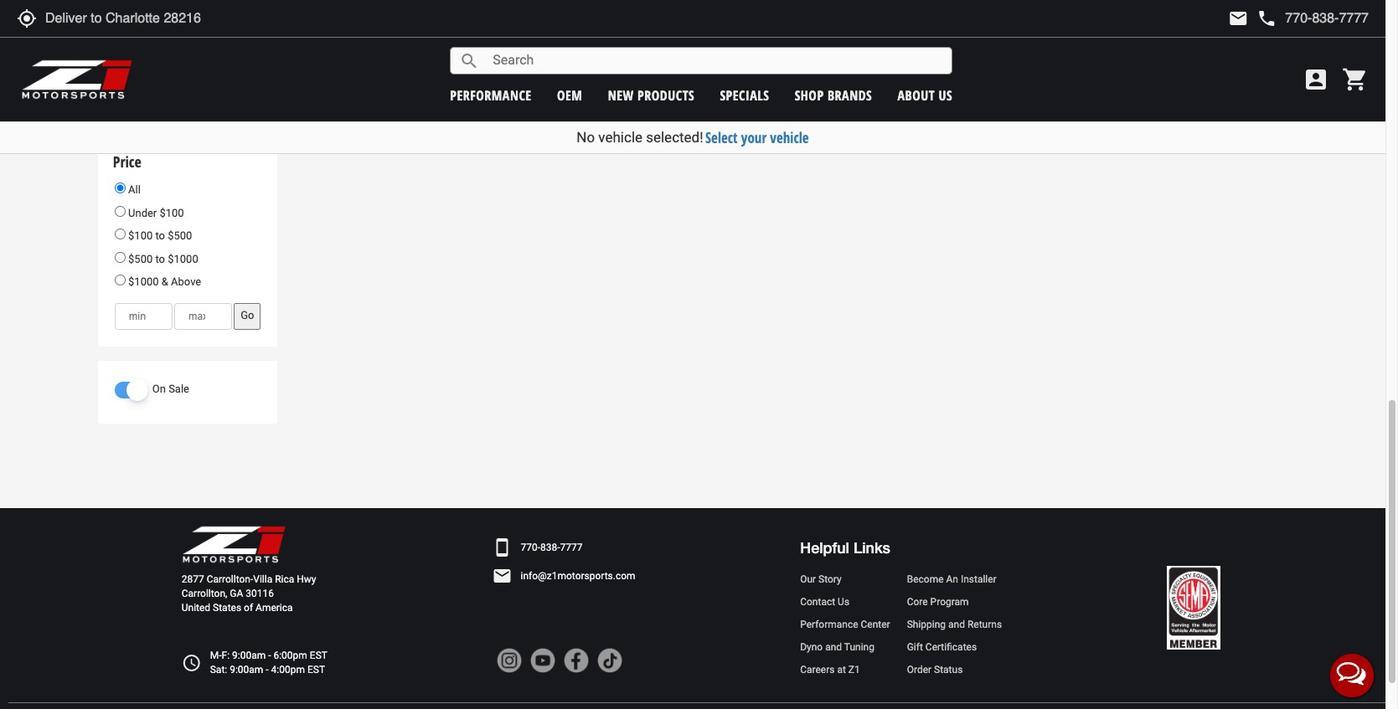 Task type: locate. For each thing, give the bounding box(es) containing it.
0 horizontal spatial $500
[[128, 253, 153, 265]]

mail
[[1228, 8, 1249, 28]]

select
[[705, 128, 738, 147]]

1 star from the left
[[441, 90, 458, 106]]

30116
[[246, 588, 274, 600]]

kit left search in the top of the page
[[434, 60, 450, 79]]

None radio
[[115, 183, 126, 193], [115, 252, 126, 263], [115, 183, 126, 193], [115, 252, 126, 263]]

1 horizontal spatial performance
[[800, 619, 858, 631]]

contact
[[800, 596, 835, 608]]

and for tuning
[[825, 642, 842, 654]]

carrollton-
[[207, 574, 253, 585]]

1 vertical spatial 9:00am
[[230, 665, 263, 676]]

est right 4:00pm
[[307, 665, 325, 676]]

star
[[441, 90, 458, 106], [623, 90, 640, 106], [640, 90, 657, 106], [657, 90, 674, 106], [674, 90, 690, 106], [690, 90, 707, 106]]

z1
[[320, 46, 332, 64], [573, 46, 585, 64], [848, 665, 860, 676]]

phone link
[[1257, 8, 1369, 28]]

0 horizontal spatial $100
[[128, 230, 153, 242]]

and right dyno
[[825, 642, 842, 654]]

certificates
[[926, 642, 977, 654]]

0 horizontal spatial brake
[[479, 46, 512, 64]]

1 vertical spatial $100
[[128, 230, 153, 242]]

4 star from the left
[[657, 90, 674, 106]]

1 vertical spatial -
[[266, 665, 269, 676]]

vehicle inside 'no vehicle selected! select your vehicle'
[[598, 129, 643, 146]]

brake up the performance link
[[479, 46, 512, 64]]

upgrade
[[382, 60, 430, 79], [565, 60, 613, 79]]

united
[[182, 602, 210, 614]]

brembo)
[[427, 46, 476, 64]]

- left 4:00pm
[[266, 665, 269, 676]]

z1 right at at the right of the page
[[848, 665, 860, 676]]

0 vertical spatial and
[[948, 619, 965, 631]]

to up $500 to $1000
[[155, 230, 165, 242]]

- left 6:00pm
[[268, 650, 271, 662]]

0 horizontal spatial kit
[[434, 60, 450, 79]]

core program
[[907, 596, 969, 608]]

1 brake from the left
[[479, 46, 512, 64]]

performance inside the z1 300zx z32 performance brake upgrade kit w/ 12.75" front rotor
[[644, 46, 721, 64]]

1 horizontal spatial kit
[[616, 60, 633, 79]]

0 horizontal spatial performance
[[644, 46, 721, 64]]

$1000 up above
[[168, 253, 198, 265]]

us
[[939, 86, 953, 104], [838, 596, 850, 608]]

0 horizontal spatial $1000
[[128, 276, 159, 288]]

my_location
[[17, 8, 37, 28]]

12.75"
[[655, 60, 690, 79]]

and for returns
[[948, 619, 965, 631]]

core program link
[[907, 596, 1002, 610]]

1 horizontal spatial $100
[[160, 207, 184, 219]]

2 to from the top
[[155, 253, 165, 265]]

carrollton,
[[182, 588, 227, 600]]

$500 down $100 to $500
[[128, 253, 153, 265]]

1 upgrade from the left
[[382, 60, 430, 79]]

shop
[[795, 86, 824, 104]]

2 upgrade from the left
[[565, 60, 613, 79]]

None radio
[[115, 206, 126, 217], [115, 229, 126, 240], [115, 275, 126, 286], [115, 206, 126, 217], [115, 229, 126, 240], [115, 275, 126, 286]]

no vehicle selected! select your vehicle
[[577, 128, 809, 147]]

1 horizontal spatial and
[[948, 619, 965, 631]]

email info@z1motorsports.com
[[492, 567, 636, 587]]

1 vertical spatial $1000
[[128, 276, 159, 288]]

an
[[946, 574, 958, 585]]

$1000 left &
[[128, 276, 159, 288]]

0 vertical spatial to
[[155, 230, 165, 242]]

z32
[[622, 46, 640, 64]]

2 horizontal spatial z1
[[848, 665, 860, 676]]

oem link
[[557, 86, 583, 104]]

3 star from the left
[[640, 90, 657, 106]]

shipping
[[907, 619, 946, 631]]

est right 6:00pm
[[310, 650, 327, 662]]

at
[[837, 665, 846, 676]]

brake inside the z1 350z / g35 (non brembo) brake upgrade kit
[[479, 46, 512, 64]]

youtube link image
[[530, 649, 555, 674]]

to down $100 to $500
[[155, 253, 165, 265]]

order status link
[[907, 664, 1002, 678]]

2877
[[182, 574, 204, 585]]

careers at z1
[[800, 665, 860, 676]]

2 kit from the left
[[616, 60, 633, 79]]

2 star from the left
[[623, 90, 640, 106]]

0 horizontal spatial and
[[825, 642, 842, 654]]

0 horizontal spatial z1
[[320, 46, 332, 64]]

gift
[[907, 642, 923, 654]]

1 horizontal spatial $1000
[[168, 253, 198, 265]]

brake up specials link
[[724, 46, 757, 64]]

1 vertical spatial performance
[[800, 619, 858, 631]]

shopping_cart
[[1342, 66, 1369, 93]]

kit
[[434, 60, 450, 79], [616, 60, 633, 79]]

us down our story link
[[838, 596, 850, 608]]

shipping and returns link
[[907, 618, 1002, 633]]

program
[[930, 596, 969, 608]]

1 to from the top
[[155, 230, 165, 242]]

1 horizontal spatial vehicle
[[770, 128, 809, 147]]

1 horizontal spatial z1
[[573, 46, 585, 64]]

$669.99
[[615, 113, 669, 130]]

about
[[898, 86, 935, 104]]

dyno and tuning link
[[800, 641, 890, 655]]

rica
[[275, 574, 294, 585]]

1 vertical spatial us
[[838, 596, 850, 608]]

dyno
[[800, 642, 823, 654]]

us for contact us
[[838, 596, 850, 608]]

your
[[741, 128, 767, 147]]

$500
[[168, 230, 192, 242], [128, 253, 153, 265]]

0 vertical spatial $500
[[168, 230, 192, 242]]

1 vertical spatial and
[[825, 642, 842, 654]]

z1 inside the z1 350z / g35 (non brembo) brake upgrade kit
[[320, 46, 332, 64]]

1 horizontal spatial us
[[939, 86, 953, 104]]

performance
[[644, 46, 721, 64], [800, 619, 858, 631]]

1 kit from the left
[[434, 60, 450, 79]]

9:00am right the f: on the bottom of the page
[[232, 650, 266, 662]]

and
[[948, 619, 965, 631], [825, 642, 842, 654]]

6:00pm
[[273, 650, 307, 662]]

770-838-7777 link
[[521, 541, 583, 555]]

(non
[[395, 46, 424, 64]]

to for $500
[[155, 253, 165, 265]]

upgrade up star $569.99 $605.93
[[382, 60, 430, 79]]

america
[[256, 602, 293, 614]]

$1000 & above
[[126, 276, 201, 288]]

0 vertical spatial $1000
[[168, 253, 198, 265]]

0 horizontal spatial vehicle
[[598, 129, 643, 146]]

0 vertical spatial us
[[939, 86, 953, 104]]

$100 down under
[[128, 230, 153, 242]]

0 vertical spatial est
[[310, 650, 327, 662]]

vehicle right 'no'
[[598, 129, 643, 146]]

z1 300zx z32 performance brake upgrade kit w/ 12.75" front rotor
[[565, 46, 766, 79]]

and inside shipping and returns link
[[948, 619, 965, 631]]

z1 left 350z
[[320, 46, 332, 64]]

order status
[[907, 665, 963, 676]]

ratings
[[113, 12, 156, 32]]

vehicle right your
[[770, 128, 809, 147]]

kit inside the z1 350z / g35 (non brembo) brake upgrade kit
[[434, 60, 450, 79]]

9:00am right sat:
[[230, 665, 263, 676]]

ga
[[230, 588, 243, 600]]

contact us link
[[800, 596, 890, 610]]

est
[[310, 650, 327, 662], [307, 665, 325, 676]]

account_box
[[1303, 66, 1330, 93]]

our
[[800, 574, 816, 585]]

under
[[128, 207, 157, 219]]

$100
[[160, 207, 184, 219], [128, 230, 153, 242]]

become an installer link
[[907, 573, 1002, 587]]

$100 up $100 to $500
[[160, 207, 184, 219]]

performance
[[450, 86, 532, 104]]

0 vertical spatial -
[[268, 650, 271, 662]]

on
[[152, 383, 166, 396]]

0 vertical spatial $100
[[160, 207, 184, 219]]

to
[[155, 230, 165, 242], [155, 253, 165, 265]]

z1 left 300zx
[[573, 46, 585, 64]]

z1 inside "link"
[[848, 665, 860, 676]]

1 horizontal spatial upgrade
[[565, 60, 613, 79]]

/
[[363, 46, 368, 64]]

tiktok link image
[[597, 649, 622, 674]]

vehicle
[[770, 128, 809, 147], [598, 129, 643, 146]]

hwy
[[297, 574, 316, 585]]

account_box link
[[1299, 66, 1334, 93]]

6 star from the left
[[690, 90, 707, 106]]

z1 inside the z1 300zx z32 performance brake upgrade kit w/ 12.75" front rotor
[[573, 46, 585, 64]]

4:00pm
[[271, 665, 305, 676]]

$100 to $500
[[126, 230, 192, 242]]

kit left the w/
[[616, 60, 633, 79]]

0 horizontal spatial us
[[838, 596, 850, 608]]

1 vertical spatial to
[[155, 253, 165, 265]]

770-
[[521, 542, 540, 554]]

and inside dyno and tuning link
[[825, 642, 842, 654]]

us right about
[[939, 86, 953, 104]]

$500 up $500 to $1000
[[168, 230, 192, 242]]

upgrade up oem
[[565, 60, 613, 79]]

0 horizontal spatial upgrade
[[382, 60, 430, 79]]

1 horizontal spatial brake
[[724, 46, 757, 64]]

2 brake from the left
[[724, 46, 757, 64]]

Search search field
[[479, 48, 952, 74]]

above
[[171, 276, 201, 288]]

0 vertical spatial performance
[[644, 46, 721, 64]]

access_time m-f: 9:00am - 6:00pm est sat: 9:00am - 4:00pm est
[[182, 650, 327, 676]]

and down the core program link
[[948, 619, 965, 631]]

$1000
[[168, 253, 198, 265], [128, 276, 159, 288]]



Task type: describe. For each thing, give the bounding box(es) containing it.
shipping and returns
[[907, 619, 1002, 631]]

z1 for 300zx
[[573, 46, 585, 64]]

helpful
[[800, 539, 849, 557]]

all
[[126, 183, 141, 196]]

w/
[[636, 60, 652, 79]]

kit inside the z1 300zx z32 performance brake upgrade kit w/ 12.75" front rotor
[[616, 60, 633, 79]]

300zx
[[588, 46, 619, 64]]

&
[[161, 276, 168, 288]]

careers at z1 link
[[800, 664, 890, 678]]

new products link
[[608, 86, 695, 104]]

helpful links
[[800, 539, 890, 557]]

info@z1motorsports.com
[[521, 570, 636, 582]]

shop brands
[[795, 86, 872, 104]]

instagram link image
[[496, 649, 521, 674]]

center
[[861, 619, 890, 631]]

specials
[[720, 86, 769, 104]]

info@z1motorsports.com link
[[521, 569, 636, 584]]

f:
[[222, 650, 230, 662]]

shop brands link
[[795, 86, 872, 104]]

selected!
[[646, 129, 703, 146]]

facebook link image
[[563, 649, 589, 674]]

7777
[[560, 542, 583, 554]]

story
[[819, 574, 842, 585]]

contact us
[[800, 596, 850, 608]]

performance center link
[[800, 618, 890, 633]]

sat:
[[210, 665, 227, 676]]

star star star star star $669.99 $703.27
[[615, 90, 716, 130]]

go button
[[234, 303, 261, 330]]

1 horizontal spatial $500
[[168, 230, 192, 242]]

350z
[[335, 46, 360, 64]]

oem
[[557, 86, 583, 104]]

performance link
[[450, 86, 532, 104]]

brands
[[828, 86, 872, 104]]

price
[[113, 152, 141, 172]]

order
[[907, 665, 932, 676]]

sema member logo image
[[1167, 566, 1221, 650]]

no
[[577, 129, 595, 146]]

select your vehicle link
[[705, 128, 809, 147]]

go
[[241, 310, 254, 322]]

performance inside performance center 'link'
[[800, 619, 858, 631]]

returns
[[968, 619, 1002, 631]]

about us link
[[898, 86, 953, 104]]

states
[[213, 602, 241, 614]]

z1 for 350z
[[320, 46, 332, 64]]

phone
[[1257, 8, 1277, 28]]

0 vertical spatial 9:00am
[[232, 650, 266, 662]]

mail link
[[1228, 8, 1249, 28]]

careers
[[800, 665, 835, 676]]

z1 350z / g35 (non brembo) brake upgrade kit
[[320, 46, 512, 79]]

mail phone
[[1228, 8, 1277, 28]]

shopping_cart link
[[1338, 66, 1369, 93]]

$703.27
[[678, 115, 716, 129]]

front
[[693, 60, 728, 79]]

z1 motorsports logo image
[[21, 59, 134, 101]]

under  $100
[[126, 207, 184, 219]]

smartphone 770-838-7777
[[492, 538, 583, 558]]

upgrade inside the z1 350z / g35 (non brembo) brake upgrade kit
[[382, 60, 430, 79]]

m-
[[210, 650, 222, 662]]

$605.93
[[429, 115, 467, 129]]

smartphone
[[492, 538, 512, 558]]

become an installer
[[907, 574, 997, 585]]

star inside star $569.99 $605.93
[[441, 90, 458, 106]]

$500 to $1000
[[126, 253, 198, 265]]

gift certificates
[[907, 642, 977, 654]]

new
[[608, 86, 634, 104]]

our story link
[[800, 573, 890, 587]]

$569.99
[[366, 113, 420, 130]]

g35
[[372, 46, 391, 64]]

email
[[492, 567, 512, 587]]

status
[[934, 665, 963, 676]]

on sale
[[152, 383, 189, 396]]

of
[[244, 602, 253, 614]]

access_time
[[182, 654, 202, 674]]

us for about us
[[939, 86, 953, 104]]

specials link
[[720, 86, 769, 104]]

2877 carrollton-villa rica hwy carrollton, ga 30116 united states of america
[[182, 574, 316, 614]]

z1 company logo image
[[182, 526, 286, 564]]

838-
[[540, 542, 560, 554]]

villa
[[253, 574, 272, 585]]

to for $100
[[155, 230, 165, 242]]

1 vertical spatial $500
[[128, 253, 153, 265]]

search
[[459, 51, 479, 71]]

5 star from the left
[[674, 90, 690, 106]]

brake inside the z1 300zx z32 performance brake upgrade kit w/ 12.75" front rotor
[[724, 46, 757, 64]]

links
[[854, 539, 890, 557]]

core
[[907, 596, 928, 608]]

1 vertical spatial est
[[307, 665, 325, 676]]

gift certificates link
[[907, 641, 1002, 655]]

max number field
[[174, 303, 232, 330]]

min number field
[[115, 303, 173, 330]]

upgrade inside the z1 300zx z32 performance brake upgrade kit w/ 12.75" front rotor
[[565, 60, 613, 79]]



Task type: vqa. For each thing, say whether or not it's contained in the screenshot.
OEM R35 GTR Turbo Exhaust Outlet Nut
no



